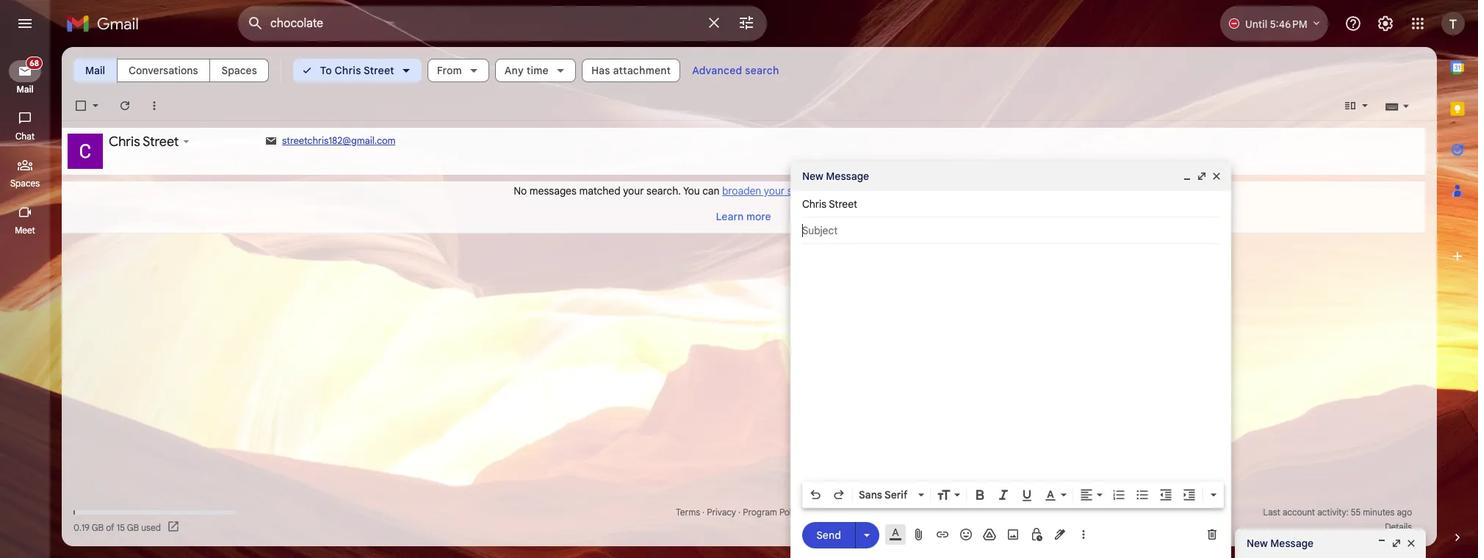 Task type: vqa. For each thing, say whether or not it's contained in the screenshot.
the dazzle corresponding to Dazzle Bliss
no



Task type: locate. For each thing, give the bounding box(es) containing it.
0 vertical spatial new
[[802, 170, 824, 183]]

1 horizontal spatial message
[[1271, 537, 1314, 550]]

chris street inside chris street main content
[[109, 134, 179, 150]]

1 horizontal spatial chris
[[335, 64, 361, 77]]

& right "mail
[[893, 184, 900, 198]]

broaden
[[722, 184, 762, 198]]

gmail image
[[66, 9, 146, 38]]

tab list
[[1437, 47, 1479, 506]]

to chris street
[[320, 64, 394, 77]]

0 horizontal spatial chris street
[[109, 134, 179, 150]]

mail down 68 link
[[16, 84, 34, 95]]

bold ‪(⌘b)‬ image
[[973, 488, 988, 503]]

1 vertical spatial new message
[[1247, 537, 1314, 550]]

1 vertical spatial spaces
[[10, 178, 40, 189]]

chris left look
[[802, 198, 827, 211]]

&
[[893, 184, 900, 198], [932, 184, 939, 198]]

spaces heading
[[0, 178, 50, 190]]

bulleted list ‪(⌘⇧8)‬ image
[[1135, 488, 1150, 503]]

1 vertical spatial street
[[143, 134, 179, 150]]

0 vertical spatial new message
[[802, 170, 869, 183]]

0 vertical spatial search
[[745, 64, 779, 77]]

spaces down chat heading
[[10, 178, 40, 189]]

gb
[[92, 522, 104, 533], [127, 522, 139, 533]]

·
[[703, 507, 705, 518], [739, 507, 741, 518]]

last
[[1264, 507, 1281, 518]]

more image
[[147, 98, 162, 113]]

gb right 15
[[127, 522, 139, 533]]

street down more image
[[143, 134, 179, 150]]

Search in mail text field
[[270, 16, 697, 31]]

0 horizontal spatial street
[[143, 134, 179, 150]]

discard draft ‪(⌘⇧d)‬ image
[[1205, 528, 1220, 542]]

send
[[817, 529, 841, 542]]

your left search. at left
[[623, 184, 644, 198]]

chris street
[[109, 134, 179, 150], [802, 198, 858, 211]]

indent less ‪(⌘[)‬ image
[[1159, 488, 1174, 503]]

message inside "dialog"
[[826, 170, 869, 183]]

in
[[856, 184, 864, 198]]

indent more ‪(⌘])‬ image
[[1182, 488, 1197, 503]]

details link
[[1385, 522, 1413, 533]]

to
[[822, 184, 831, 198]]

program policies link
[[743, 507, 810, 518]]

1 horizontal spatial gb
[[127, 522, 139, 533]]

can
[[703, 184, 720, 198]]

new down 'last'
[[1247, 537, 1268, 550]]

search.
[[647, 184, 681, 198]]

0 horizontal spatial new message
[[802, 170, 869, 183]]

2 horizontal spatial street
[[829, 198, 858, 211]]

0 vertical spatial chris
[[335, 64, 361, 77]]

1 horizontal spatial &
[[932, 184, 939, 198]]

1 horizontal spatial mail
[[85, 64, 105, 77]]

1 vertical spatial new
[[1247, 537, 1268, 550]]

new up to
[[802, 170, 824, 183]]

0 horizontal spatial your
[[623, 184, 644, 198]]

learn more button
[[710, 204, 777, 230]]

any
[[505, 64, 524, 77]]

1 horizontal spatial spaces
[[222, 64, 257, 77]]

1 vertical spatial message
[[1271, 537, 1314, 550]]

0 horizontal spatial message
[[826, 170, 869, 183]]

navigation
[[0, 47, 51, 558]]

chris street inside new message "dialog"
[[802, 198, 858, 211]]

street
[[364, 64, 394, 77], [143, 134, 179, 150], [829, 198, 858, 211]]

1 horizontal spatial new
[[1247, 537, 1268, 550]]

0 horizontal spatial ·
[[703, 507, 705, 518]]

new message up look
[[802, 170, 869, 183]]

chris inside to chris street popup button
[[335, 64, 361, 77]]

0 horizontal spatial spaces
[[10, 178, 40, 189]]

minimize image
[[1376, 538, 1388, 550]]

new
[[802, 170, 824, 183], [1247, 537, 1268, 550]]

· right privacy link at the left bottom of page
[[739, 507, 741, 518]]

0 horizontal spatial &
[[893, 184, 900, 198]]

chris down refresh icon
[[109, 134, 140, 150]]

look
[[834, 184, 854, 198]]

message down account
[[1271, 537, 1314, 550]]

time
[[527, 64, 549, 77]]

close image
[[1406, 538, 1418, 550]]

search left to
[[788, 184, 819, 198]]

1 · from the left
[[703, 507, 705, 518]]

· right terms
[[703, 507, 705, 518]]

mail
[[85, 64, 105, 77], [16, 84, 34, 95]]

new message down 'last'
[[1247, 537, 1314, 550]]

serif
[[885, 489, 908, 502]]

from
[[437, 64, 462, 77]]

learn more
[[716, 210, 771, 223]]

undo ‪(⌘z)‬ image
[[808, 488, 823, 503]]

underline ‪(⌘u)‬ image
[[1020, 489, 1035, 503]]

spaces button
[[210, 57, 269, 84]]

chris street left "mail
[[802, 198, 858, 211]]

more send options image
[[860, 528, 874, 543]]

account
[[1283, 507, 1316, 518]]

0 horizontal spatial gb
[[92, 522, 104, 533]]

street left "mail
[[829, 198, 858, 211]]

2 & from the left
[[932, 184, 939, 198]]

1 horizontal spatial chris street
[[802, 198, 858, 211]]

1 horizontal spatial search
[[788, 184, 819, 198]]

spaces inside button
[[222, 64, 257, 77]]

privacy
[[707, 507, 736, 518]]

numbered list ‪(⌘⇧7)‬ image
[[1112, 488, 1127, 503]]

& right spam
[[932, 184, 939, 198]]

0 vertical spatial chris street
[[109, 134, 179, 150]]

0 horizontal spatial search
[[745, 64, 779, 77]]

meet
[[15, 225, 35, 236]]

street right "to"
[[364, 64, 394, 77]]

2 vertical spatial street
[[829, 198, 858, 211]]

more
[[747, 210, 771, 223]]

advanced search
[[692, 64, 779, 77]]

meet heading
[[0, 225, 50, 237]]

message up look
[[826, 170, 869, 183]]

formatting options toolbar
[[802, 482, 1224, 509]]

1 vertical spatial chris street
[[802, 198, 858, 211]]

gb left of
[[92, 522, 104, 533]]

0 vertical spatial spaces
[[222, 64, 257, 77]]

broaden your search link
[[722, 184, 819, 198]]

terms
[[676, 507, 700, 518]]

none checkbox inside chris street main content
[[73, 98, 88, 113]]

0 vertical spatial message
[[826, 170, 869, 183]]

0 horizontal spatial chris
[[109, 134, 140, 150]]

footer
[[62, 506, 1426, 535]]

terms link
[[676, 507, 700, 518]]

send button
[[802, 522, 855, 549]]

chris street down more image
[[109, 134, 179, 150]]

0 vertical spatial street
[[364, 64, 394, 77]]

message
[[826, 170, 869, 183], [1271, 537, 1314, 550]]

0 horizontal spatial mail
[[16, 84, 34, 95]]

2 vertical spatial chris
[[802, 198, 827, 211]]

spaces inside heading
[[10, 178, 40, 189]]

1 vertical spatial mail
[[16, 84, 34, 95]]

chris
[[335, 64, 361, 77], [109, 134, 140, 150], [802, 198, 827, 211]]

68 link
[[9, 57, 43, 82]]

spaces
[[222, 64, 257, 77], [10, 178, 40, 189]]

details
[[1385, 522, 1413, 533]]

1 horizontal spatial street
[[364, 64, 394, 77]]

mail down gmail image
[[85, 64, 105, 77]]

more formatting options image
[[1207, 488, 1221, 503]]

0 horizontal spatial new
[[802, 170, 824, 183]]

1 horizontal spatial your
[[764, 184, 785, 198]]

0 vertical spatial mail
[[85, 64, 105, 77]]

1 horizontal spatial ·
[[739, 507, 741, 518]]

search right advanced at the top of page
[[745, 64, 779, 77]]

new message
[[802, 170, 869, 183], [1247, 537, 1314, 550]]

used
[[141, 522, 161, 533]]

spaces down search in mail icon at top left
[[222, 64, 257, 77]]

search
[[745, 64, 779, 77], [788, 184, 819, 198]]

chris right "to"
[[335, 64, 361, 77]]

chat heading
[[0, 131, 50, 143]]

your up more on the top of page
[[764, 184, 785, 198]]

attachment
[[613, 64, 671, 77]]

None checkbox
[[73, 98, 88, 113]]

mail inside mail button
[[85, 64, 105, 77]]

1 vertical spatial chris
[[109, 134, 140, 150]]

main menu image
[[16, 15, 34, 32]]

2 horizontal spatial chris
[[802, 198, 827, 211]]

your
[[623, 184, 644, 198], [764, 184, 785, 198]]



Task type: describe. For each thing, give the bounding box(es) containing it.
you
[[683, 184, 700, 198]]

last account activity: 55 minutes ago details
[[1264, 507, 1413, 533]]

chris street footer
[[109, 134, 179, 150]]

refresh image
[[118, 98, 132, 113]]

insert files using drive image
[[982, 528, 997, 542]]

follow link to manage storage image
[[167, 520, 181, 535]]

1 & from the left
[[893, 184, 900, 198]]

sans
[[859, 489, 883, 502]]

clear search image
[[700, 8, 729, 37]]

has
[[591, 64, 610, 77]]

sans serif
[[859, 489, 908, 502]]

ago
[[1397, 507, 1413, 518]]

advanced search button
[[686, 57, 785, 84]]

Subject field
[[802, 223, 1220, 238]]

italic ‪(⌘i)‬ image
[[996, 488, 1011, 503]]

chris street main content
[[62, 47, 1437, 547]]

new inside new message "dialog"
[[802, 170, 824, 183]]

navigation containing mail
[[0, 47, 51, 558]]

chat
[[15, 131, 35, 142]]

settings image
[[1377, 15, 1395, 32]]

support image
[[1345, 15, 1362, 32]]

activity:
[[1318, 507, 1349, 518]]

trash".
[[941, 184, 973, 198]]

messages
[[530, 184, 577, 198]]

search in mail image
[[243, 10, 269, 37]]

conversations button
[[117, 57, 210, 84]]

select input tool image
[[1402, 100, 1411, 111]]

learn
[[716, 210, 744, 223]]

matched
[[579, 184, 621, 198]]

minutes
[[1363, 507, 1395, 518]]

conversations
[[129, 64, 198, 77]]

new message dialog
[[791, 162, 1232, 558]]

insert emoji ‪(⌘⇧2)‬ image
[[959, 528, 974, 542]]

redo ‪(⌘y)‬ image
[[832, 488, 847, 503]]

insert link ‪(⌘k)‬ image
[[935, 528, 950, 542]]

more options image
[[1079, 528, 1088, 542]]

mail heading
[[0, 84, 50, 96]]

1 your from the left
[[623, 184, 644, 198]]

footer containing terms
[[62, 506, 1426, 535]]

toggle confidential mode image
[[1030, 528, 1044, 542]]

no messages matched your search. you can broaden your search to look in "mail & spam & trash".
[[514, 184, 973, 198]]

2 · from the left
[[739, 507, 741, 518]]

68
[[30, 58, 39, 68]]

actions image
[[179, 135, 194, 149]]

1 gb from the left
[[92, 522, 104, 533]]

1 vertical spatial search
[[788, 184, 819, 198]]

street inside to chris street popup button
[[364, 64, 394, 77]]

1 horizontal spatial new message
[[1247, 537, 1314, 550]]

has attachment
[[591, 64, 671, 77]]

new message inside "dialog"
[[802, 170, 869, 183]]

street inside new message "dialog"
[[829, 198, 858, 211]]

advanced search options image
[[732, 8, 761, 37]]

mail button
[[73, 57, 117, 84]]

to
[[320, 64, 332, 77]]

any time
[[505, 64, 549, 77]]

terms · privacy · program policies
[[676, 507, 810, 518]]

sans serif option
[[856, 488, 916, 503]]

to chris street button
[[293, 59, 422, 82]]

attach files image
[[912, 528, 927, 542]]

15
[[117, 522, 125, 533]]

no
[[514, 184, 527, 198]]

chris inside new message "dialog"
[[802, 198, 827, 211]]

insert signature image
[[1053, 528, 1068, 542]]

0.19
[[73, 522, 90, 533]]

mail inside mail heading
[[16, 84, 34, 95]]

55
[[1351, 507, 1361, 518]]

"mail
[[867, 184, 890, 198]]

of
[[106, 522, 114, 533]]

streetchris182@gmail.com
[[282, 134, 396, 147]]

toggle split pane mode image
[[1343, 98, 1358, 113]]

has attachment button
[[582, 59, 681, 82]]

2 gb from the left
[[127, 522, 139, 533]]

2 your from the left
[[764, 184, 785, 198]]

spam
[[902, 184, 929, 198]]

Message Body text field
[[802, 251, 1220, 478]]

policies
[[780, 507, 810, 518]]

privacy link
[[707, 507, 736, 518]]

from button
[[427, 59, 489, 82]]

0.19 gb of 15 gb used
[[73, 522, 161, 533]]

program
[[743, 507, 777, 518]]

search inside advanced search popup button
[[745, 64, 779, 77]]

pop out image
[[1391, 538, 1403, 550]]

any time button
[[495, 59, 576, 82]]

advanced
[[692, 64, 743, 77]]

insert photo image
[[1006, 528, 1021, 542]]

Search in mail search field
[[238, 6, 767, 41]]



